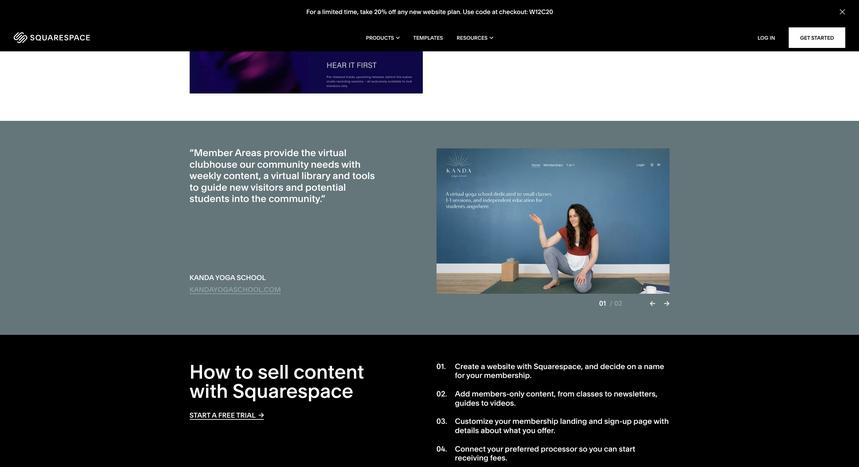 Task type: describe. For each thing, give the bounding box(es) containing it.
guides
[[455, 399, 480, 408]]

for a limited time, take 20% off any new website plan. use code at checkout: w12c20
[[306, 8, 553, 16]]

a right on at the bottom right of the page
[[638, 363, 642, 372]]

potential
[[305, 182, 346, 193]]

your inside create a website with squarespace, and decide on a name for your membership.
[[466, 372, 482, 381]]

use
[[463, 8, 474, 16]]

needs
[[311, 159, 339, 170]]

up
[[623, 418, 632, 427]]

processor
[[541, 445, 577, 454]]

to inside other platforms allow users to bypass paywalls. our tools ensure a seamless and secure member experience.
[[578, 18, 585, 28]]

"member areas provide the virtual clubhouse our community needs with weekly content, a virtual library and tools to guide new visitors and potential students into the community."
[[190, 147, 375, 205]]

free
[[218, 412, 235, 420]]

1 vertical spatial the
[[252, 193, 266, 205]]

offer.
[[537, 427, 555, 436]]

←
[[650, 300, 656, 308]]

in
[[770, 34, 775, 41]]

and inside customize your membership landing and sign-up page with details about what you offer.
[[589, 418, 603, 427]]

kandayogaschool.com link
[[190, 286, 281, 295]]

sign-
[[604, 418, 623, 427]]

kanda yoga school
[[190, 274, 266, 282]]

about
[[481, 427, 502, 436]]

customize your membership landing and sign-up page with details about what you offer.
[[455, 418, 669, 436]]

create
[[455, 363, 479, 372]]

squarespace,
[[534, 363, 583, 372]]

newsletters,
[[614, 390, 658, 399]]

preferred
[[505, 445, 539, 454]]

add
[[455, 390, 470, 399]]

at
[[492, 8, 498, 16]]

→ button
[[664, 300, 670, 308]]

a right for
[[317, 8, 321, 16]]

provide
[[264, 147, 299, 159]]

a inside start a free trial →
[[212, 412, 217, 420]]

squarespace logo link
[[14, 32, 180, 43]]

members-
[[472, 390, 509, 399]]

new inside the '"member areas provide the virtual clubhouse our community needs with weekly content, a virtual library and tools to guide new visitors and potential students into the community."'
[[230, 182, 249, 193]]

to right guides in the bottom of the page
[[481, 399, 489, 408]]

experience.
[[478, 36, 520, 46]]

website inside create a website with squarespace, and decide on a name for your membership.
[[487, 363, 515, 372]]

off
[[388, 8, 396, 16]]

with inside the '"member areas provide the virtual clubhouse our community needs with weekly content, a virtual library and tools to guide new visitors and potential students into the community."'
[[341, 159, 361, 170]]

community."
[[269, 193, 325, 205]]

20%
[[374, 8, 387, 16]]

students
[[190, 193, 230, 205]]

fees.
[[490, 454, 507, 463]]

content, inside the '"member areas provide the virtual clubhouse our community needs with weekly content, a virtual library and tools to guide new visitors and potential students into the community."'
[[223, 170, 261, 182]]

plan.
[[447, 8, 462, 16]]

templates
[[413, 34, 443, 41]]

your for connect
[[487, 445, 503, 454]]

limited
[[322, 8, 342, 16]]

platforms
[[500, 18, 535, 28]]

member
[[607, 27, 638, 37]]

start
[[619, 445, 635, 454]]

areas
[[235, 147, 262, 159]]

into
[[232, 193, 249, 205]]

for
[[306, 8, 316, 16]]

receiving
[[455, 454, 488, 463]]

squarespace
[[233, 380, 353, 403]]

content
[[294, 361, 364, 384]]

for
[[455, 372, 465, 381]]

products button
[[366, 24, 400, 51]]

to inside the '"member areas provide the virtual clubhouse our community needs with weekly content, a virtual library and tools to guide new visitors and potential students into the community."'
[[190, 182, 199, 193]]

community
[[257, 159, 309, 170]]

← button
[[650, 300, 656, 308]]

yoga
[[215, 274, 235, 282]]

trial
[[236, 412, 255, 420]]

1 horizontal spatial new
[[409, 8, 421, 16]]

1 vertical spatial virtual
[[271, 170, 299, 182]]

0 vertical spatial website
[[423, 8, 446, 16]]

only
[[509, 390, 525, 399]]

customize
[[455, 418, 493, 427]]

our
[[649, 18, 663, 28]]

how to sell content with squarespace
[[190, 361, 364, 403]]

log             in
[[758, 34, 775, 41]]

paywalls.
[[615, 18, 648, 28]]

started
[[812, 34, 834, 41]]



Task type: vqa. For each thing, say whether or not it's contained in the screenshot.
Noun
no



Task type: locate. For each thing, give the bounding box(es) containing it.
virtual down provide
[[271, 170, 299, 182]]

and inside create a website with squarespace, and decide on a name for your membership.
[[585, 363, 599, 372]]

details
[[455, 427, 479, 436]]

content, right only
[[526, 390, 556, 399]]

connect
[[455, 445, 486, 454]]

0 vertical spatial virtual
[[318, 147, 347, 159]]

"member
[[190, 147, 233, 159]]

you right what
[[522, 427, 536, 436]]

→ inside start a free trial →
[[258, 412, 264, 420]]

content,
[[223, 170, 261, 182], [526, 390, 556, 399]]

you right so
[[589, 445, 602, 454]]

with right page
[[654, 418, 669, 427]]

w12c20
[[529, 8, 553, 16]]

get started link
[[789, 27, 846, 48]]

and right "library"
[[333, 170, 350, 182]]

start
[[190, 412, 210, 420]]

other
[[478, 18, 498, 28]]

products
[[366, 34, 394, 41]]

allow
[[536, 18, 555, 28]]

2 vertical spatial your
[[487, 445, 503, 454]]

can
[[604, 445, 617, 454]]

with up start
[[190, 380, 228, 403]]

0 horizontal spatial →
[[258, 412, 264, 420]]

classes
[[576, 390, 603, 399]]

how
[[190, 361, 230, 384]]

your down "about"
[[487, 445, 503, 454]]

library
[[302, 170, 330, 182]]

you
[[522, 427, 536, 436], [589, 445, 602, 454]]

1 vertical spatial you
[[589, 445, 602, 454]]

get
[[800, 34, 810, 41]]

videos.
[[490, 399, 516, 408]]

0 vertical spatial new
[[409, 8, 421, 16]]

→
[[664, 300, 670, 308], [258, 412, 264, 420]]

a inside the '"member areas provide the virtual clubhouse our community needs with weekly content, a virtual library and tools to guide new visitors and potential students into the community."'
[[263, 170, 269, 182]]

start a free trial →
[[190, 412, 264, 420]]

0 vertical spatial you
[[522, 427, 536, 436]]

1 vertical spatial tools
[[352, 170, 375, 182]]

virtual up "library"
[[318, 147, 347, 159]]

a right 'create'
[[481, 363, 485, 372]]

→ right ← "button"
[[664, 300, 670, 308]]

1 horizontal spatial →
[[664, 300, 670, 308]]

1 vertical spatial website
[[487, 363, 515, 372]]

resources
[[457, 34, 488, 41]]

0 vertical spatial tools
[[478, 27, 495, 37]]

0 horizontal spatial you
[[522, 427, 536, 436]]

to right users at top
[[578, 18, 585, 28]]

your right the for
[[466, 372, 482, 381]]

1 horizontal spatial virtual
[[318, 147, 347, 159]]

0 horizontal spatial new
[[230, 182, 249, 193]]

0 horizontal spatial tools
[[352, 170, 375, 182]]

take
[[360, 8, 373, 16]]

/ 02
[[610, 300, 622, 308]]

content, up into
[[223, 170, 261, 182]]

tools inside the '"member areas provide the virtual clubhouse our community needs with weekly content, a virtual library and tools to guide new visitors and potential students into the community."'
[[352, 170, 375, 182]]

users
[[557, 18, 576, 28]]

with up only
[[517, 363, 532, 372]]

squarespace logo image
[[14, 32, 90, 43]]

1 vertical spatial content,
[[526, 390, 556, 399]]

tools
[[478, 27, 495, 37], [352, 170, 375, 182]]

0 horizontal spatial the
[[252, 193, 266, 205]]

kanda yoga school website image
[[436, 149, 670, 294]]

tools inside other platforms allow users to bypass paywalls. our tools ensure a seamless and secure member experience.
[[478, 27, 495, 37]]

guide
[[201, 182, 227, 193]]

/
[[610, 300, 613, 308]]

a left "free"
[[212, 412, 217, 420]]

the up "library"
[[301, 147, 316, 159]]

any
[[397, 8, 408, 16]]

add members-only content, from classes to newsletters, guides to videos.
[[455, 390, 658, 408]]

name
[[644, 363, 664, 372]]

your inside connect your preferred processor so you can start receiving fees.
[[487, 445, 503, 454]]

0 horizontal spatial content,
[[223, 170, 261, 182]]

bypass
[[587, 18, 613, 28]]

membership
[[513, 418, 558, 427]]

you inside connect your preferred processor so you can start receiving fees.
[[589, 445, 602, 454]]

1 vertical spatial →
[[258, 412, 264, 420]]

content, inside add members-only content, from classes to newsletters, guides to videos.
[[526, 390, 556, 399]]

you inside customize your membership landing and sign-up page with details about what you offer.
[[522, 427, 536, 436]]

log             in link
[[758, 34, 775, 41]]

0 vertical spatial your
[[466, 372, 482, 381]]

our
[[240, 159, 255, 170]]

a inside other platforms allow users to bypass paywalls. our tools ensure a seamless and secure member experience.
[[524, 27, 528, 37]]

a right our
[[263, 170, 269, 182]]

to inside how to sell content with squarespace
[[235, 361, 253, 384]]

→ right trial
[[258, 412, 264, 420]]

code
[[475, 8, 490, 16]]

website left plan.
[[423, 8, 446, 16]]

with inside create a website with squarespace, and decide on a name for your membership.
[[517, 363, 532, 372]]

1 vertical spatial new
[[230, 182, 249, 193]]

0 vertical spatial →
[[664, 300, 670, 308]]

from
[[558, 390, 575, 399]]

to left sell
[[235, 361, 253, 384]]

and down community
[[286, 182, 303, 193]]

landing
[[560, 418, 587, 427]]

and left decide
[[585, 363, 599, 372]]

with right 'needs'
[[341, 159, 361, 170]]

create a website with squarespace, and decide on a name for your membership.
[[455, 363, 664, 381]]

templates link
[[413, 24, 443, 51]]

1 horizontal spatial the
[[301, 147, 316, 159]]

0 vertical spatial content,
[[223, 170, 261, 182]]

1 horizontal spatial website
[[487, 363, 515, 372]]

new right 'any'
[[409, 8, 421, 16]]

log
[[758, 34, 769, 41]]

your inside customize your membership landing and sign-up page with details about what you offer.
[[495, 418, 511, 427]]

what
[[503, 427, 521, 436]]

and left sign-
[[589, 418, 603, 427]]

a
[[317, 8, 321, 16], [524, 27, 528, 37], [263, 170, 269, 182], [481, 363, 485, 372], [638, 363, 642, 372], [212, 412, 217, 420]]

1 vertical spatial your
[[495, 418, 511, 427]]

clubhouse
[[190, 159, 238, 170]]

new down our
[[230, 182, 249, 193]]

page
[[634, 418, 652, 427]]

0 vertical spatial the
[[301, 147, 316, 159]]

other platforms allow users to bypass paywalls. our tools ensure a seamless and secure member experience.
[[478, 18, 663, 46]]

0 horizontal spatial virtual
[[271, 170, 299, 182]]

get started
[[800, 34, 834, 41]]

website
[[423, 8, 446, 16], [487, 363, 515, 372]]

kanda
[[190, 274, 214, 282]]

website up members-
[[487, 363, 515, 372]]

to left guide on the left
[[190, 182, 199, 193]]

your down videos.
[[495, 418, 511, 427]]

school
[[237, 274, 266, 282]]

and left "secure"
[[565, 27, 579, 37]]

a right ensure
[[524, 27, 528, 37]]

seamless
[[530, 27, 564, 37]]

1 horizontal spatial you
[[589, 445, 602, 454]]

0 horizontal spatial website
[[423, 8, 446, 16]]

visitors
[[251, 182, 284, 193]]

so
[[579, 445, 588, 454]]

checkout:
[[499, 8, 528, 16]]

resources button
[[457, 24, 493, 51]]

with inside customize your membership landing and sign-up page with details about what you offer.
[[654, 418, 669, 427]]

ensure
[[497, 27, 522, 37]]

connect your preferred processor so you can start receiving fees.
[[455, 445, 635, 463]]

your for customize
[[495, 418, 511, 427]]

on
[[627, 363, 636, 372]]

1 horizontal spatial content,
[[526, 390, 556, 399]]

kandayogaschool.com
[[190, 286, 281, 294]]

with
[[341, 159, 361, 170], [517, 363, 532, 372], [190, 380, 228, 403], [654, 418, 669, 427]]

and
[[565, 27, 579, 37], [333, 170, 350, 182], [286, 182, 303, 193], [585, 363, 599, 372], [589, 418, 603, 427]]

to right classes
[[605, 390, 612, 399]]

the right into
[[252, 193, 266, 205]]

1 horizontal spatial tools
[[478, 27, 495, 37]]

and inside other platforms allow users to bypass paywalls. our tools ensure a seamless and secure member experience.
[[565, 27, 579, 37]]

with inside how to sell content with squarespace
[[190, 380, 228, 403]]

time,
[[344, 8, 359, 16]]

membership.
[[484, 372, 532, 381]]

decide
[[600, 363, 625, 372]]



